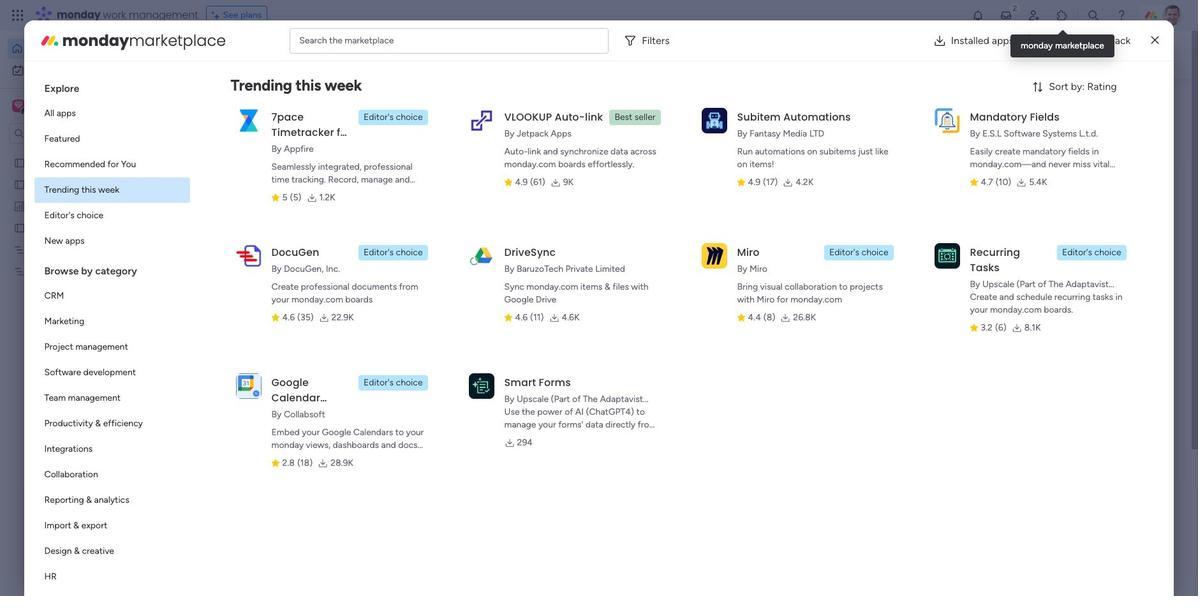 Task type: locate. For each thing, give the bounding box(es) containing it.
check circle image
[[969, 120, 977, 129]]

2 component image from the left
[[477, 253, 488, 265]]

monday marketplace image
[[39, 30, 60, 51]]

workspace image
[[12, 99, 25, 113], [14, 99, 23, 113]]

2 horizontal spatial component image
[[702, 253, 713, 265]]

component image
[[251, 253, 263, 265], [477, 253, 488, 265], [702, 253, 713, 265]]

list box
[[34, 71, 190, 596], [0, 149, 163, 454]]

circle o image
[[969, 169, 977, 178], [969, 185, 977, 195]]

0 vertical spatial circle o image
[[969, 169, 977, 178]]

heading
[[34, 71, 190, 101], [34, 254, 190, 283]]

workspace selection element
[[12, 98, 107, 115]]

1 workspace image from the left
[[12, 99, 25, 113]]

public board image
[[13, 156, 26, 168], [251, 233, 265, 247], [477, 233, 491, 247]]

1 vertical spatial circle o image
[[969, 185, 977, 195]]

1 horizontal spatial public board image
[[251, 233, 265, 247]]

option
[[8, 38, 155, 59], [8, 60, 155, 80], [34, 101, 190, 126], [34, 126, 190, 152], [0, 151, 163, 153], [34, 152, 190, 177], [34, 177, 190, 203], [34, 203, 190, 228], [34, 228, 190, 254], [34, 283, 190, 309], [34, 309, 190, 334], [34, 334, 190, 360], [34, 360, 190, 385], [34, 385, 190, 411], [34, 411, 190, 437], [34, 437, 190, 462], [34, 462, 190, 488], [34, 488, 190, 513], [34, 513, 190, 539], [34, 539, 190, 564], [34, 564, 190, 590]]

2 image
[[1010, 1, 1021, 15]]

3 component image from the left
[[702, 253, 713, 265]]

0 horizontal spatial component image
[[251, 253, 263, 265]]

search everything image
[[1087, 9, 1100, 22]]

0 horizontal spatial public board image
[[13, 156, 26, 168]]

1 heading from the top
[[34, 71, 190, 101]]

0 vertical spatial heading
[[34, 71, 190, 101]]

2 vertical spatial public board image
[[251, 389, 265, 403]]

0 vertical spatial public board image
[[13, 178, 26, 190]]

notifications image
[[972, 9, 985, 22]]

terry turtle image
[[1163, 5, 1183, 26]]

quick search results list box
[[235, 119, 919, 445]]

1 vertical spatial heading
[[34, 254, 190, 283]]

public board image
[[13, 178, 26, 190], [13, 221, 26, 234], [251, 389, 265, 403]]

1 component image from the left
[[251, 253, 263, 265]]

close recently visited image
[[235, 104, 251, 119]]

templates image image
[[961, 257, 1130, 345]]

1 horizontal spatial component image
[[477, 253, 488, 265]]

app logo image
[[236, 108, 261, 133], [469, 108, 494, 133], [702, 108, 727, 133], [935, 108, 960, 133], [236, 243, 261, 269], [469, 243, 494, 269], [702, 243, 727, 269], [935, 243, 960, 269], [236, 373, 261, 399], [469, 373, 494, 399]]

2 workspace image from the left
[[14, 99, 23, 113]]

component image for public board icon to the right
[[477, 253, 488, 265]]



Task type: vqa. For each thing, say whether or not it's contained in the screenshot.
Close Recently visited image
yes



Task type: describe. For each thing, give the bounding box(es) containing it.
help image
[[1116, 9, 1128, 22]]

dapulse x slim image
[[1151, 33, 1159, 48]]

1 circle o image from the top
[[969, 169, 977, 178]]

2 horizontal spatial public board image
[[477, 233, 491, 247]]

monday marketplace image
[[1056, 9, 1069, 22]]

select product image
[[11, 9, 24, 22]]

circle o image
[[969, 152, 977, 162]]

update feed image
[[1000, 9, 1013, 22]]

2 heading from the top
[[34, 254, 190, 283]]

v2 user feedback image
[[960, 47, 970, 62]]

2 circle o image from the top
[[969, 185, 977, 195]]

see plans image
[[212, 8, 223, 22]]

public dashboard image
[[702, 233, 716, 247]]

check circle image
[[969, 136, 977, 146]]

add to favorites image
[[884, 233, 897, 246]]

component image for public dashboard image at the top right of the page
[[702, 253, 713, 265]]

component image for the middle public board icon
[[251, 253, 263, 265]]

Search in workspace field
[[27, 126, 107, 141]]

public dashboard image
[[13, 200, 26, 212]]

invite members image
[[1028, 9, 1041, 22]]

v2 bolt switch image
[[1059, 48, 1067, 62]]

1 vertical spatial public board image
[[13, 221, 26, 234]]



